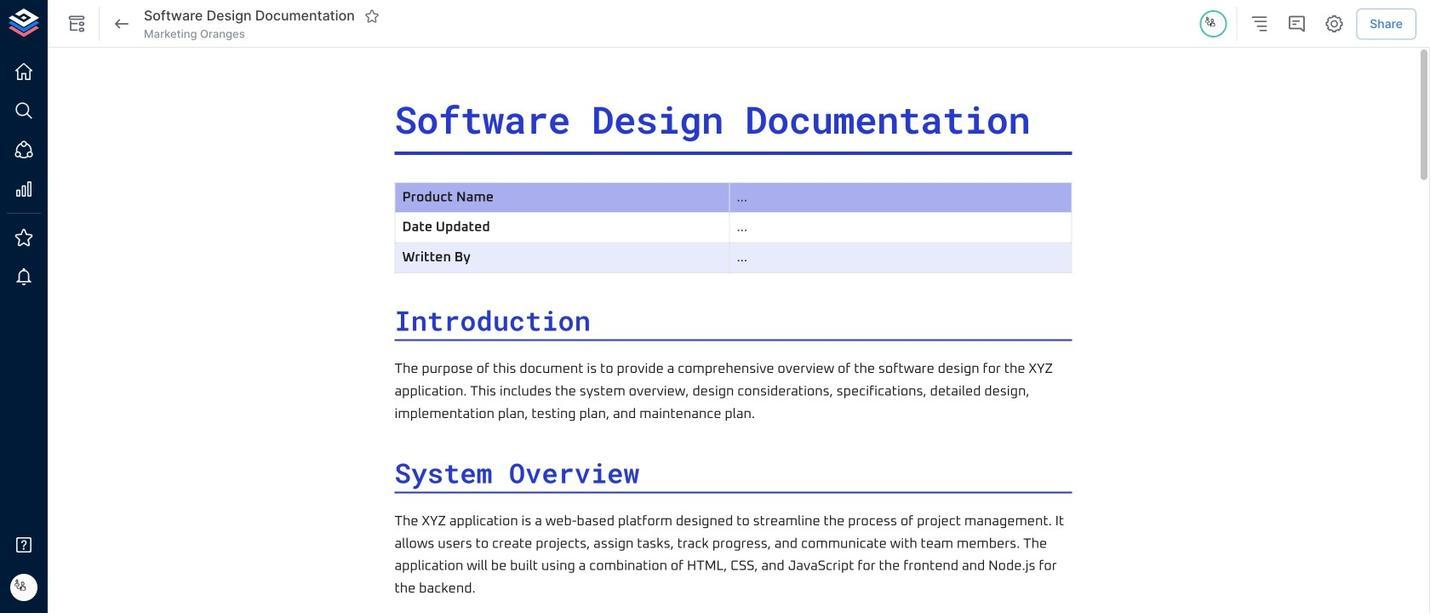 Task type: locate. For each thing, give the bounding box(es) containing it.
table of contents image
[[1250, 14, 1270, 34]]



Task type: vqa. For each thing, say whether or not it's contained in the screenshot.
Test:
no



Task type: describe. For each thing, give the bounding box(es) containing it.
comments image
[[1287, 14, 1307, 34]]

favorite image
[[364, 8, 380, 24]]

show wiki image
[[66, 14, 87, 34]]

settings image
[[1324, 14, 1345, 34]]

ruby anderson image
[[1202, 12, 1226, 36]]

go back image
[[112, 14, 132, 34]]



